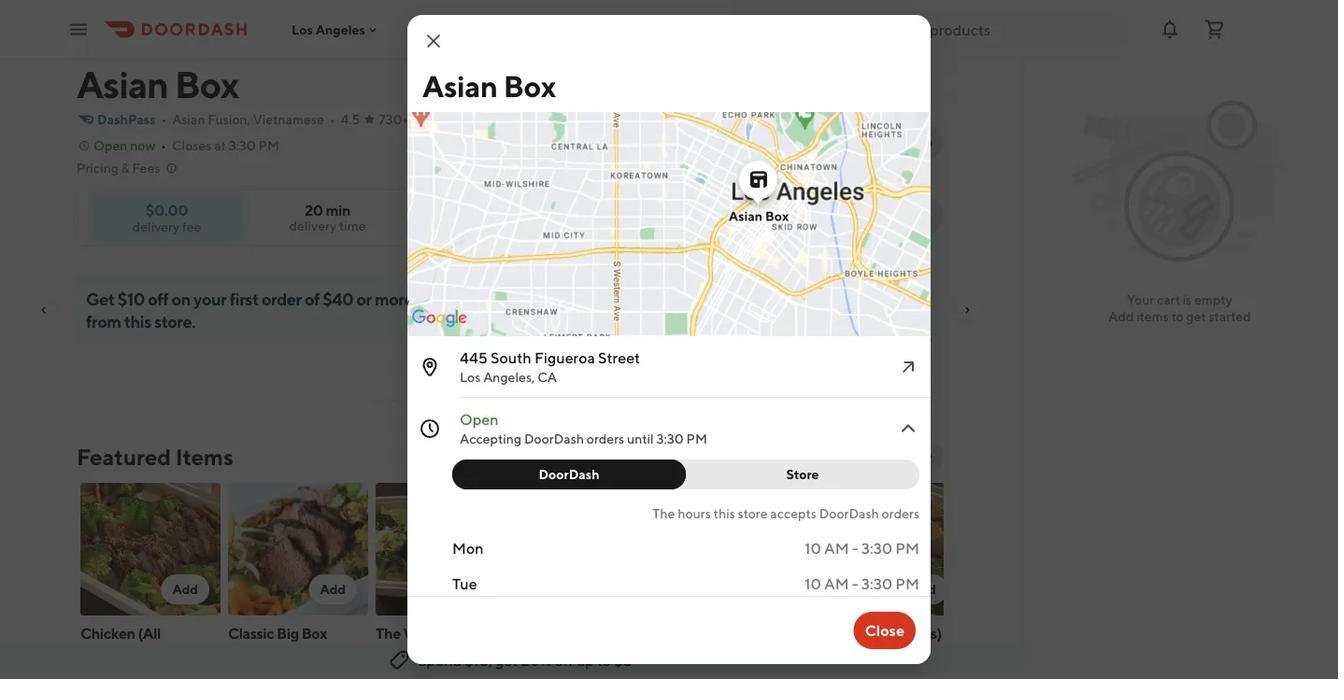 Task type: locate. For each thing, give the bounding box(es) containing it.
add
[[1109, 309, 1134, 324], [172, 582, 198, 597], [320, 582, 346, 597], [468, 582, 494, 597], [615, 582, 641, 597], [763, 582, 789, 597], [911, 582, 937, 597]]

5 add button from the left
[[752, 575, 800, 605]]

more info
[[873, 134, 933, 150]]

1 horizontal spatial los
[[460, 370, 481, 385]]

orders left the until
[[587, 431, 625, 447]]

accepts
[[771, 506, 817, 522]]

$5
[[614, 652, 633, 670]]

1 vertical spatial open
[[460, 411, 499, 429]]

order
[[262, 289, 302, 309]]

add for chicken curry image
[[763, 582, 789, 597]]

get down the is
[[1187, 309, 1207, 324]]

none radio containing delivery
[[761, 197, 857, 235]]

1 vertical spatial get
[[496, 652, 518, 670]]

toppings)
[[877, 625, 942, 643], [80, 645, 146, 663]]

get right $15,
[[496, 652, 518, 670]]

add for tofu (all toppings) image
[[911, 582, 937, 597]]

min down delivery
[[808, 217, 827, 230]]

0 vertical spatial 10 am - 3:30 pm
[[805, 540, 920, 558]]

0 vertical spatial orders
[[587, 431, 625, 447]]

orders down previous button of carousel icon
[[882, 506, 920, 522]]

None radio
[[846, 197, 944, 235]]

$18.69 right $5
[[671, 649, 711, 665]]

0 vertical spatial this
[[124, 311, 151, 331]]

min up $40
[[326, 201, 351, 219]]

1 vertical spatial the
[[376, 625, 401, 643]]

fusion,
[[208, 112, 251, 127]]

0 horizontal spatial los
[[292, 22, 313, 37]]

2 - from the top
[[852, 575, 859, 593]]

1 am from the top
[[824, 540, 849, 558]]

1 10 am - 3:30 pm from the top
[[805, 540, 920, 558]]

2 10 am - 3:30 pm from the top
[[805, 575, 920, 593]]

1 vertical spatial this
[[714, 506, 735, 522]]

1 horizontal spatial 20
[[791, 217, 806, 230]]

$18.69
[[523, 649, 563, 665], [671, 649, 711, 665]]

min down pickup
[[898, 217, 917, 230]]

pm up hour options option group
[[687, 431, 708, 447]]

info
[[908, 134, 933, 150]]

mon
[[452, 540, 484, 558]]

get inside your cart is empty add items to get started
[[1187, 309, 1207, 324]]

tofu (all toppings) image
[[819, 483, 959, 616]]

figueroa
[[535, 349, 595, 367]]

1 add button from the left
[[161, 575, 209, 605]]

0 vertical spatial -
[[852, 540, 859, 558]]

to right up
[[597, 652, 611, 670]]

(all inside the 'tofu (all toppings) $17.19'
[[851, 625, 874, 643]]

1 vertical spatial to
[[597, 652, 611, 670]]

1 horizontal spatial get
[[1187, 309, 1207, 324]]

chicken
[[80, 625, 135, 643]]

off
[[148, 289, 169, 309], [555, 652, 574, 670]]

am for mon
[[824, 540, 849, 558]]

delivery left fee
[[132, 219, 180, 234]]

off left the on
[[148, 289, 169, 309]]

pm up close
[[896, 575, 920, 593]]

1 vertical spatial am
[[824, 575, 849, 593]]

6 add button from the left
[[900, 575, 948, 605]]

1 vertical spatial toppings)
[[80, 645, 146, 663]]

doordash down open accepting doordash orders until 3:30 pm at bottom
[[539, 467, 600, 482]]

now
[[130, 138, 155, 153]]

am
[[824, 540, 849, 558], [824, 575, 849, 593]]

open up the accepting
[[460, 411, 499, 429]]

1 horizontal spatial delivery
[[289, 218, 337, 234]]

0 horizontal spatial toppings)
[[80, 645, 146, 663]]

am down the hours this store accepts doordash orders
[[824, 540, 849, 558]]

off left up
[[555, 652, 574, 670]]

store.
[[154, 311, 196, 331]]

1 vertical spatial off
[[555, 652, 574, 670]]

los down '445'
[[460, 370, 481, 385]]

20 down delivery
[[791, 217, 806, 230]]

empty
[[1195, 292, 1233, 308]]

group order
[[657, 208, 735, 223]]

the for workout
[[376, 625, 401, 643]]

cart
[[1157, 292, 1181, 308]]

$0.00
[[146, 201, 188, 219]]

this inside the get $10 off on your first order of $40 or more from this store.
[[124, 311, 151, 331]]

map region
[[400, 79, 1118, 558]]

1 (all from the left
[[138, 625, 161, 643]]

(all
[[138, 625, 161, 643], [851, 625, 874, 643]]

first
[[230, 289, 259, 309]]

the left hours
[[653, 506, 675, 522]]

1 horizontal spatial toppings)
[[877, 625, 942, 643]]

add button for tofu (all toppings) image
[[900, 575, 948, 605]]

pm up close button
[[896, 540, 920, 558]]

delivery
[[784, 201, 834, 216]]

3:30
[[229, 138, 256, 153], [657, 431, 684, 447], [862, 540, 893, 558], [862, 575, 893, 593]]

0 horizontal spatial $18.69
[[523, 649, 563, 665]]

0 horizontal spatial 20
[[305, 201, 323, 219]]

2 add button from the left
[[309, 575, 357, 605]]

the up $16.81
[[376, 625, 401, 643]]

- up close button
[[852, 575, 859, 593]]

1 vertical spatial los
[[460, 370, 481, 385]]

doordash up doordash button
[[524, 431, 584, 447]]

-
[[852, 540, 859, 558], [852, 575, 859, 593]]

add button for 'classic big box' image at the bottom
[[309, 575, 357, 605]]

(all inside chicken (all toppings)
[[138, 625, 161, 643]]

1 horizontal spatial orders
[[882, 506, 920, 522]]

0 horizontal spatial the
[[376, 625, 401, 643]]

delivery inside '20 min delivery time'
[[289, 218, 337, 234]]

3 add button from the left
[[457, 575, 505, 605]]

ratings
[[412, 112, 453, 127]]

doordash right accepts
[[820, 506, 879, 522]]

open menu image
[[67, 18, 90, 41]]

10 down accepts
[[805, 540, 821, 558]]

0 horizontal spatial (all
[[138, 625, 161, 643]]

this inside asian box dialog
[[714, 506, 735, 522]]

1 - from the top
[[852, 540, 859, 558]]

hour options option group
[[452, 460, 920, 490]]

angeles,
[[483, 370, 535, 385]]

open up pricing & fees
[[93, 138, 128, 153]]

0 vertical spatial to
[[1172, 309, 1184, 324]]

classic big box $84.38
[[228, 625, 327, 665]]

0 vertical spatial the
[[653, 506, 675, 522]]

10 am - 3:30 pm
[[805, 540, 920, 558], [805, 575, 920, 593]]

0 vertical spatial doordash
[[524, 431, 584, 447]]

click item image
[[897, 356, 920, 379]]

get
[[1187, 309, 1207, 324], [496, 652, 518, 670]]

toppings) down chicken
[[80, 645, 146, 663]]

2 horizontal spatial min
[[898, 217, 917, 230]]

$0.00 delivery fee
[[132, 201, 201, 234]]

group order button
[[625, 197, 747, 235]]

1 horizontal spatial the
[[653, 506, 675, 522]]

am up tofu
[[824, 575, 849, 593]]

730+
[[379, 112, 409, 127]]

of
[[305, 289, 320, 309]]

dashpass
[[97, 112, 156, 127]]

2 $18.69 from the left
[[671, 649, 711, 665]]

steak (all toppings) image
[[523, 483, 664, 616]]

to down cart
[[1172, 309, 1184, 324]]

doordash
[[524, 431, 584, 447], [539, 467, 600, 482], [820, 506, 879, 522]]

0 horizontal spatial open
[[93, 138, 128, 153]]

pickup
[[879, 201, 922, 216]]

min
[[326, 201, 351, 219], [808, 217, 827, 230], [898, 217, 917, 230]]

1 vertical spatial 10
[[805, 575, 821, 593]]

asian fusion, vietnamese
[[172, 112, 324, 127]]

to for items
[[1172, 309, 1184, 324]]

this
[[124, 311, 151, 331], [714, 506, 735, 522]]

the inside asian box dialog
[[653, 506, 675, 522]]

0 horizontal spatial to
[[597, 652, 611, 670]]

more
[[375, 289, 413, 309]]

0 horizontal spatial min
[[326, 201, 351, 219]]

asian box
[[77, 62, 239, 106], [423, 68, 556, 103], [729, 208, 789, 224], [729, 208, 789, 224]]

add button for the workout image
[[457, 575, 505, 605]]

0 vertical spatial off
[[148, 289, 169, 309]]

20 inside '20 min delivery time'
[[305, 201, 323, 219]]

1 vertical spatial 10 am - 3:30 pm
[[805, 575, 920, 593]]

pricing & fees
[[77, 160, 160, 176]]

to
[[1172, 309, 1184, 324], [597, 652, 611, 670]]

0 vertical spatial open
[[93, 138, 128, 153]]

add button for chicken curry image
[[752, 575, 800, 605]]

open for open accepting doordash orders until 3:30 pm
[[460, 411, 499, 429]]

box
[[175, 62, 239, 106], [504, 68, 556, 103], [766, 208, 789, 224], [766, 208, 789, 224], [302, 625, 327, 643]]

0 horizontal spatial this
[[124, 311, 151, 331]]

box inside classic big box $84.38
[[302, 625, 327, 643]]

min inside pickup 15 min
[[898, 217, 917, 230]]

1 vertical spatial doordash
[[539, 467, 600, 482]]

- down the hours this store accepts doordash orders
[[852, 540, 859, 558]]

featured
[[77, 444, 171, 470]]

(all right chicken
[[138, 625, 161, 643]]

DoorDash button
[[452, 460, 686, 490]]

20 left "time"
[[305, 201, 323, 219]]

10 am - 3:30 pm down accepts
[[805, 540, 920, 558]]

min for pickup
[[898, 217, 917, 230]]

1 vertical spatial -
[[852, 575, 859, 593]]

730+ ratings •
[[379, 112, 464, 127]]

the inside the workout $16.81
[[376, 625, 401, 643]]

1 horizontal spatial min
[[808, 217, 827, 230]]

1 horizontal spatial open
[[460, 411, 499, 429]]

save
[[570, 208, 599, 223]]

0 vertical spatial los
[[292, 22, 313, 37]]

add button
[[161, 575, 209, 605], [309, 575, 357, 605], [457, 575, 505, 605], [604, 575, 652, 605], [752, 575, 800, 605], [900, 575, 948, 605]]

pickup 15 min
[[879, 201, 922, 230]]

2 10 from the top
[[805, 575, 821, 593]]

open inside open accepting doordash orders until 3:30 pm
[[460, 411, 499, 429]]

0 vertical spatial toppings)
[[877, 625, 942, 643]]

toppings) inside chicken (all toppings)
[[80, 645, 146, 663]]

select promotional banner element
[[484, 344, 537, 378]]

20 inside delivery 20 min
[[791, 217, 806, 230]]

min inside delivery 20 min
[[808, 217, 827, 230]]

0 horizontal spatial off
[[148, 289, 169, 309]]

• right dashpass
[[161, 112, 167, 127]]

10 up tofu
[[805, 575, 821, 593]]

0 vertical spatial am
[[824, 540, 849, 558]]

0 horizontal spatial orders
[[587, 431, 625, 447]]

south
[[491, 349, 532, 367]]

445
[[460, 349, 488, 367]]

1 horizontal spatial this
[[714, 506, 735, 522]]

$16.81
[[376, 649, 412, 665]]

1 $18.69 from the left
[[523, 649, 563, 665]]

to inside your cart is empty add items to get started
[[1172, 309, 1184, 324]]

toppings) right tofu
[[877, 625, 942, 643]]

add button for chicken (all toppings) image
[[161, 575, 209, 605]]

your
[[1127, 292, 1155, 308]]

1 horizontal spatial (all
[[851, 625, 874, 643]]

pm
[[259, 138, 280, 153], [687, 431, 708, 447], [896, 540, 920, 558], [896, 575, 920, 593]]

20%
[[521, 652, 552, 670]]

delivery left "time"
[[289, 218, 337, 234]]

$18.69 left up
[[523, 649, 563, 665]]

$15,
[[465, 652, 493, 670]]

los
[[292, 22, 313, 37], [460, 370, 481, 385]]

open for open now
[[93, 138, 128, 153]]

toppings) inside the 'tofu (all toppings) $17.19'
[[877, 625, 942, 643]]

10 am - 3:30 pm for mon
[[805, 540, 920, 558]]

this left store
[[714, 506, 735, 522]]

los left angeles
[[292, 22, 313, 37]]

0 horizontal spatial delivery
[[132, 219, 180, 234]]

time
[[339, 218, 366, 234]]

4 add button from the left
[[604, 575, 652, 605]]

this down $10 at left top
[[124, 311, 151, 331]]

0 vertical spatial 10
[[805, 540, 821, 558]]

los angeles
[[292, 22, 365, 37]]

the workout image
[[376, 483, 516, 616]]

workout
[[403, 625, 462, 643]]

1 horizontal spatial $18.69
[[671, 649, 711, 665]]

2 am from the top
[[824, 575, 849, 593]]

closes
[[172, 138, 212, 153]]

1 horizontal spatial to
[[1172, 309, 1184, 324]]

0 vertical spatial get
[[1187, 309, 1207, 324]]

2 (all from the left
[[851, 625, 874, 643]]

asian
[[77, 62, 168, 106], [423, 68, 498, 103], [172, 112, 205, 127], [729, 208, 763, 224], [729, 208, 763, 224]]

store
[[738, 506, 768, 522]]

0 horizontal spatial get
[[496, 652, 518, 670]]

orders
[[587, 431, 625, 447], [882, 506, 920, 522]]

the
[[653, 506, 675, 522], [376, 625, 401, 643]]

1 10 from the top
[[805, 540, 821, 558]]

min inside '20 min delivery time'
[[326, 201, 351, 219]]

click item image
[[897, 418, 920, 440]]

10 am - 3:30 pm up close button
[[805, 575, 920, 593]]

None radio
[[761, 197, 857, 235]]

20
[[305, 201, 323, 219], [791, 217, 806, 230]]

dashpass •
[[97, 112, 167, 127]]

notification bell image
[[1159, 18, 1182, 41]]

(all right tofu
[[851, 625, 874, 643]]



Task type: describe. For each thing, give the bounding box(es) containing it.
started
[[1209, 309, 1251, 324]]

powered by google image
[[412, 309, 467, 328]]

mi
[[492, 112, 507, 127]]

10 for mon
[[805, 540, 821, 558]]

$18.69 for steak (all toppings) image
[[523, 649, 563, 665]]

angeles
[[316, 22, 365, 37]]

0 items, open order cart image
[[1204, 18, 1226, 41]]

$84.38
[[228, 649, 270, 665]]

delivery inside $0.00 delivery fee
[[132, 219, 180, 234]]

min for delivery
[[808, 217, 827, 230]]

group
[[657, 208, 696, 223]]

until
[[627, 431, 654, 447]]

add button for steak (all toppings) image
[[604, 575, 652, 605]]

• left 4.5
[[330, 112, 335, 127]]

0.8 mi • $$
[[469, 112, 539, 127]]

$17.19
[[819, 649, 854, 665]]

open now
[[93, 138, 155, 153]]

asian box dialog
[[400, 15, 1118, 680]]

classic
[[228, 625, 274, 643]]

your cart is empty add items to get started
[[1109, 292, 1251, 324]]

featured items heading
[[77, 442, 233, 472]]

the for hours
[[653, 506, 675, 522]]

next button of carousel image
[[922, 450, 937, 465]]

the workout $16.81
[[376, 625, 462, 665]]

4.5
[[341, 112, 360, 127]]

• right now at top
[[161, 138, 166, 153]]

• left the 0.8
[[458, 112, 464, 127]]

• right mi at the top left of page
[[512, 112, 518, 127]]

featured items
[[77, 444, 233, 470]]

10 for tue
[[805, 575, 821, 593]]

chicken curry image
[[671, 483, 811, 616]]

the hours this store accepts doordash orders
[[653, 506, 920, 522]]

classic big box image
[[228, 483, 368, 616]]

$10
[[118, 289, 145, 309]]

15
[[884, 217, 896, 230]]

from
[[86, 311, 121, 331]]

vietnamese
[[253, 112, 324, 127]]

asian box image
[[93, 0, 165, 49]]

close asian box image
[[423, 30, 445, 52]]

your
[[194, 289, 227, 309]]

to for up
[[597, 652, 611, 670]]

$18.69 for chicken curry image
[[671, 649, 711, 665]]

fees
[[132, 160, 160, 176]]

orders inside open accepting doordash orders until 3:30 pm
[[587, 431, 625, 447]]

3:30 inside open accepting doordash orders until 3:30 pm
[[657, 431, 684, 447]]

pricing & fees button
[[77, 159, 179, 178]]

accepting
[[460, 431, 522, 447]]

get
[[86, 289, 115, 309]]

pricing
[[77, 160, 119, 176]]

pm inside open accepting doordash orders until 3:30 pm
[[687, 431, 708, 447]]

tofu (all toppings) $17.19
[[819, 625, 942, 665]]

pm down 'vietnamese'
[[259, 138, 280, 153]]

los inside 445 south figueroa street los angeles, ca
[[460, 370, 481, 385]]

is
[[1183, 292, 1192, 308]]

previous button of carousel image
[[884, 450, 899, 465]]

• closes at 3:30 pm
[[161, 138, 280, 153]]

1 horizontal spatial off
[[555, 652, 574, 670]]

am for tue
[[824, 575, 849, 593]]

tofu
[[819, 625, 848, 643]]

doordash inside button
[[539, 467, 600, 482]]

spend $15, get 20% off up to $5
[[418, 652, 633, 670]]

add for the workout image
[[468, 582, 494, 597]]

delivery 20 min
[[784, 201, 834, 230]]

more info button
[[844, 127, 944, 157]]

add for 'classic big box' image at the bottom
[[320, 582, 346, 597]]

(all for tofu
[[851, 625, 874, 643]]

tue
[[452, 575, 477, 593]]

&
[[121, 160, 130, 176]]

0.8
[[469, 112, 489, 127]]

1 vertical spatial orders
[[882, 506, 920, 522]]

hours
[[678, 506, 711, 522]]

- for tue
[[852, 575, 859, 593]]

(all for chicken
[[138, 625, 161, 643]]

2 vertical spatial doordash
[[820, 506, 879, 522]]

up
[[577, 652, 594, 670]]

more
[[873, 134, 906, 150]]

Store button
[[675, 460, 920, 490]]

big
[[277, 625, 299, 643]]

order methods option group
[[761, 197, 944, 235]]

- for mon
[[852, 540, 859, 558]]

doordash inside open accepting doordash orders until 3:30 pm
[[524, 431, 584, 447]]

or
[[357, 289, 372, 309]]

none radio containing pickup
[[846, 197, 944, 235]]

close
[[865, 622, 905, 640]]

items
[[1137, 309, 1169, 324]]

add for chicken (all toppings) image
[[172, 582, 198, 597]]

at
[[214, 138, 226, 153]]

off inside the get $10 off on your first order of $40 or more from this store.
[[148, 289, 169, 309]]

toppings) for tofu (all toppings) $17.19
[[877, 625, 942, 643]]

spend
[[418, 652, 462, 670]]

on
[[172, 289, 191, 309]]

$$
[[523, 112, 539, 127]]

toppings) for chicken (all toppings)
[[80, 645, 146, 663]]

street
[[598, 349, 641, 367]]

open accepting doordash orders until 3:30 pm
[[460, 411, 708, 447]]

items
[[176, 444, 233, 470]]

chicken (all toppings)
[[80, 625, 161, 663]]

add inside your cart is empty add items to get started
[[1109, 309, 1134, 324]]

10 am - 3:30 pm for tue
[[805, 575, 920, 593]]

ca
[[538, 370, 557, 385]]

445 south figueroa street los angeles, ca
[[460, 349, 641, 385]]

close button
[[854, 612, 916, 650]]

order
[[699, 208, 735, 223]]

add for steak (all toppings) image
[[615, 582, 641, 597]]

get $10 off on your first order of $40 or more from this store.
[[86, 289, 413, 331]]

20 min delivery time
[[289, 201, 366, 234]]

chicken (all toppings) image
[[80, 483, 221, 616]]

fee
[[182, 219, 201, 234]]

store
[[787, 467, 819, 482]]

los angeles button
[[292, 22, 380, 37]]



Task type: vqa. For each thing, say whether or not it's contained in the screenshot.
DoorDash to the bottom
yes



